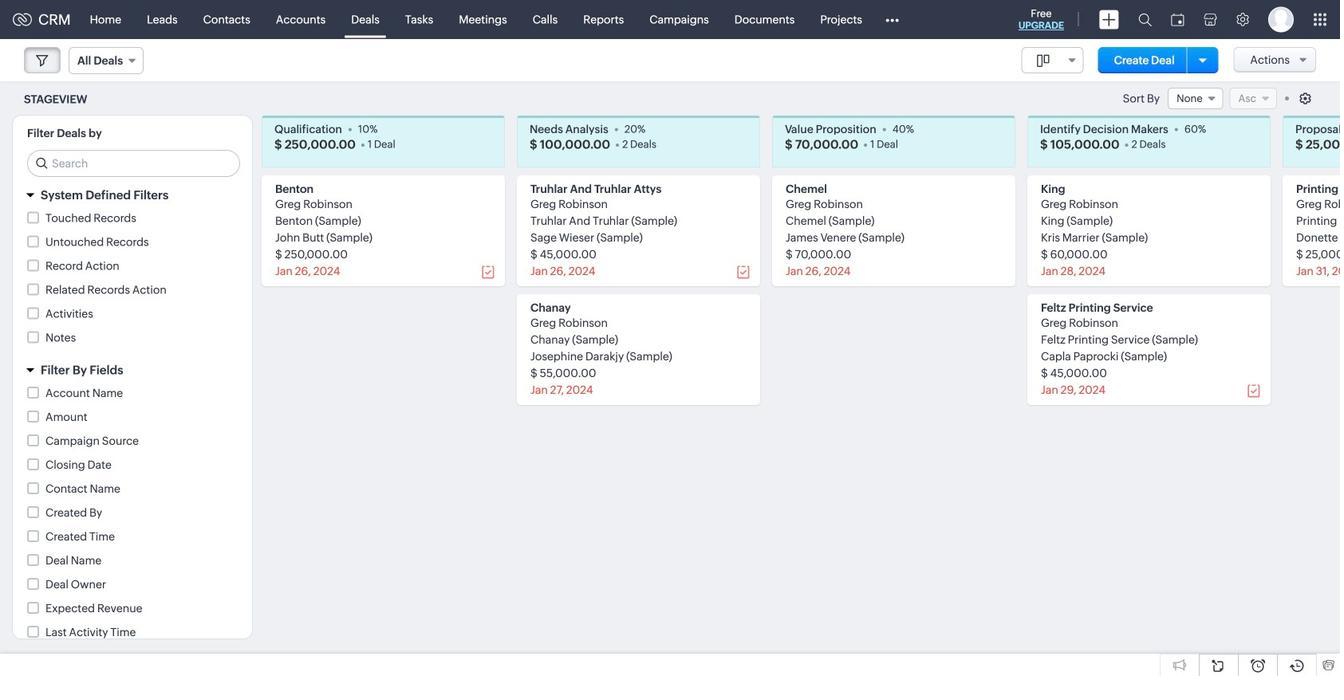 Task type: describe. For each thing, give the bounding box(es) containing it.
logo image
[[13, 13, 32, 26]]

calendar image
[[1171, 13, 1184, 26]]

profile image
[[1268, 7, 1294, 32]]



Task type: vqa. For each thing, say whether or not it's contained in the screenshot.
Create Menu image
yes



Task type: locate. For each thing, give the bounding box(es) containing it.
Search text field
[[28, 151, 239, 176]]

create menu element
[[1090, 0, 1129, 39]]

size image
[[1037, 53, 1049, 68]]

None field
[[69, 47, 144, 74], [1022, 47, 1084, 73], [1168, 88, 1223, 109], [69, 47, 144, 74], [1168, 88, 1223, 109]]

search image
[[1138, 13, 1152, 26]]

search element
[[1129, 0, 1161, 39]]

create menu image
[[1099, 10, 1119, 29]]

Other Modules field
[[875, 7, 909, 32]]

none field 'size'
[[1022, 47, 1084, 73]]

profile element
[[1259, 0, 1303, 39]]



